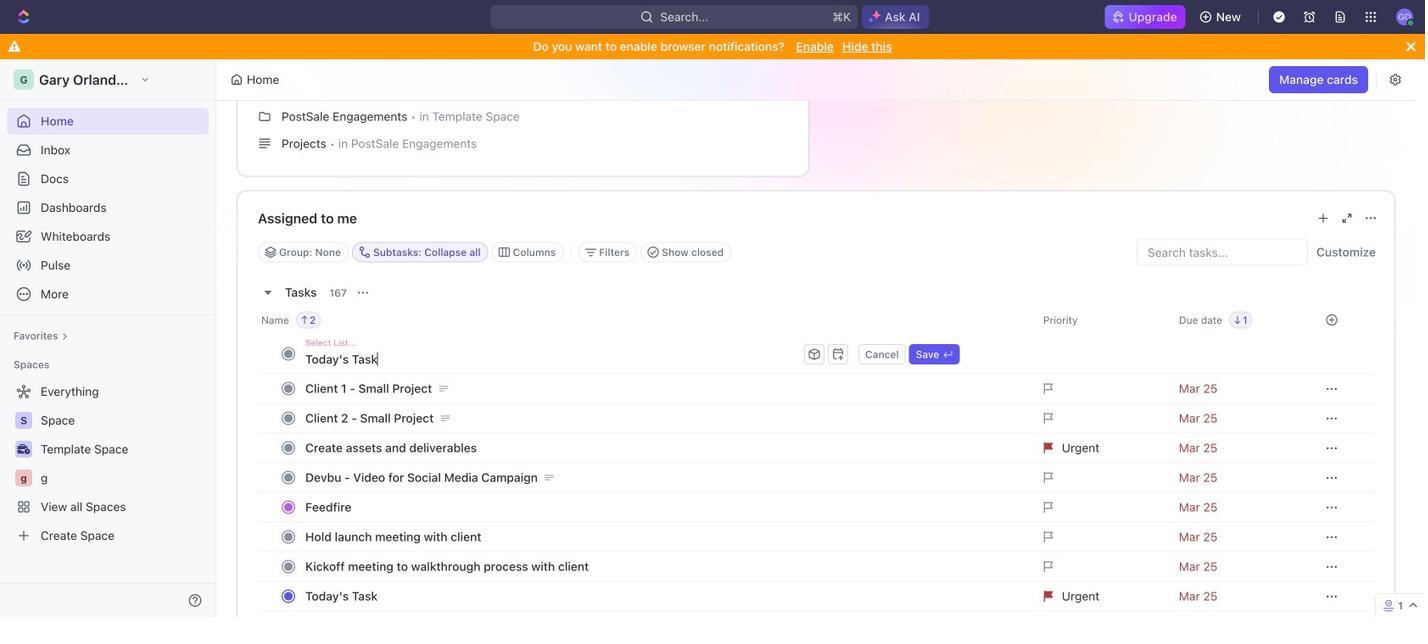 Task type: vqa. For each thing, say whether or not it's contained in the screenshot.
Space, , element
yes



Task type: describe. For each thing, give the bounding box(es) containing it.
business time image
[[17, 445, 30, 455]]

Task name or type '/' for commands text field
[[305, 346, 801, 373]]

g, , element
[[15, 470, 32, 487]]

gary orlando's workspace, , element
[[14, 70, 34, 90]]

Search tasks... text field
[[1138, 240, 1308, 265]]

set priority image
[[1033, 611, 1169, 618]]

space, , element
[[15, 412, 32, 429]]



Task type: locate. For each thing, give the bounding box(es) containing it.
tree inside sidebar navigation
[[7, 378, 209, 550]]

tree
[[7, 378, 209, 550]]

sidebar navigation
[[0, 59, 220, 618]]



